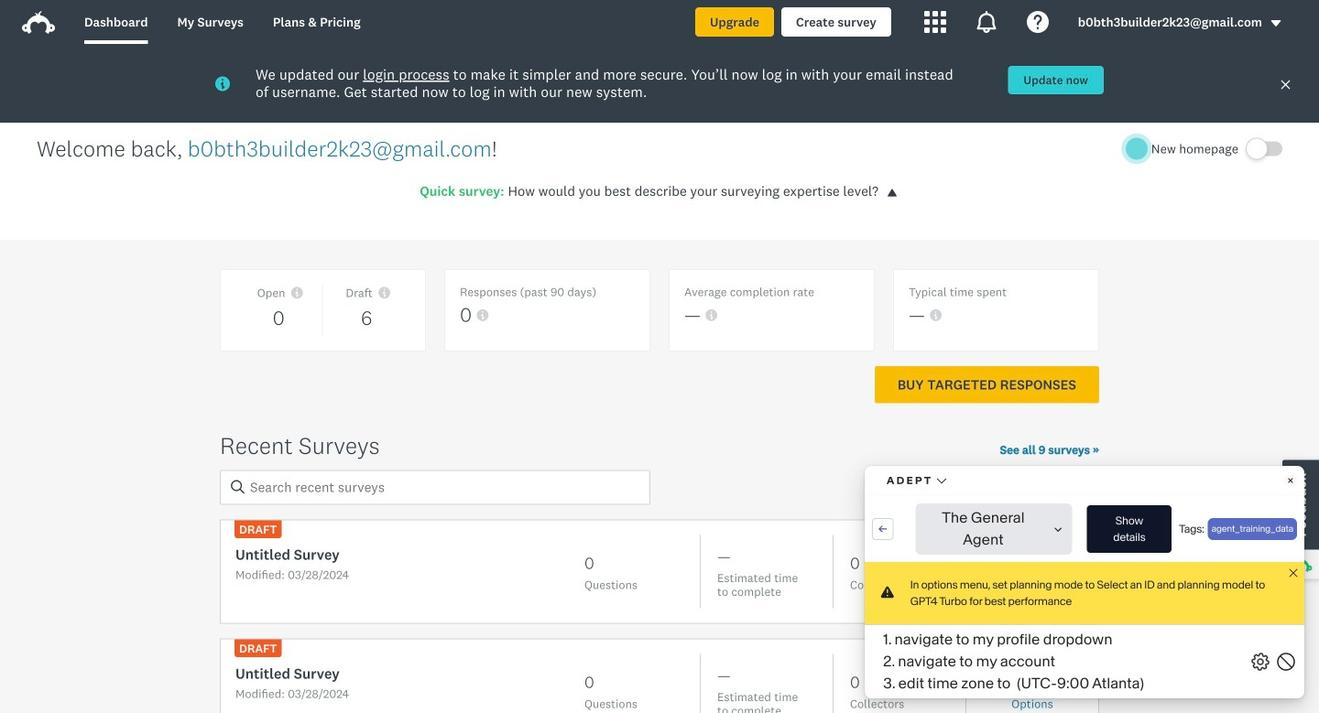Task type: locate. For each thing, give the bounding box(es) containing it.
menu item
[[1137, 44, 1297, 88], [1137, 88, 1297, 132]]

1 products icon image from the left
[[924, 11, 946, 33]]

0 horizontal spatial products icon image
[[924, 11, 946, 33]]

help icon image
[[1027, 11, 1049, 33]]

dropdown arrow image
[[1270, 17, 1282, 30]]

products icon image
[[924, 11, 946, 33], [975, 11, 997, 33]]

None field
[[220, 470, 650, 505]]

1 horizontal spatial products icon image
[[975, 11, 997, 33]]

x image
[[1280, 79, 1292, 91]]

2 menu item from the top
[[1137, 88, 1297, 132]]



Task type: describe. For each thing, give the bounding box(es) containing it.
2 products icon image from the left
[[975, 11, 997, 33]]

Search recent surveys text field
[[220, 470, 650, 505]]

1 menu item from the top
[[1137, 44, 1297, 88]]

surveymonkey logo image
[[22, 11, 55, 34]]



Task type: vqa. For each thing, say whether or not it's contained in the screenshot.
the right No issues icon
no



